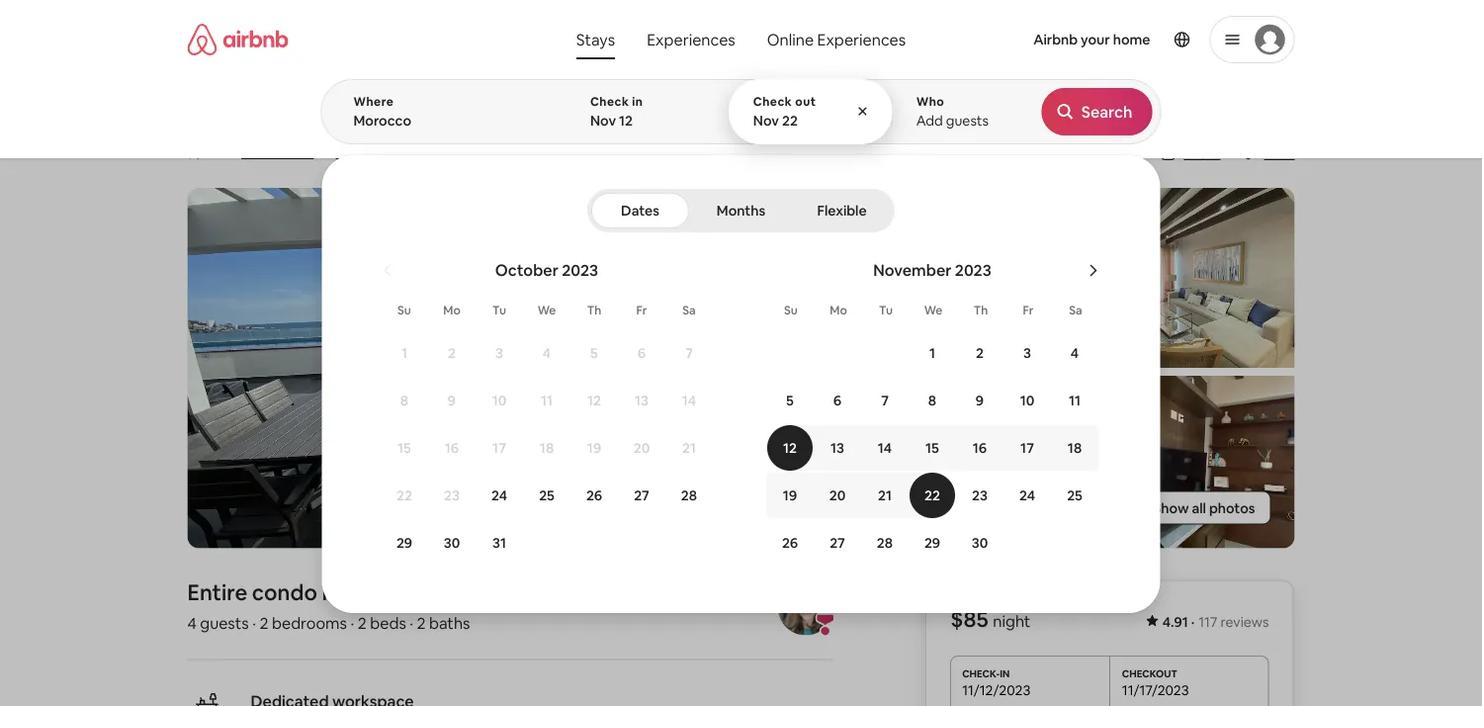 Task type: locate. For each thing, give the bounding box(es) containing it.
2 30 from the left
[[972, 534, 989, 552]]

1 horizontal spatial 10
[[1021, 392, 1035, 410]]

tu down october
[[493, 303, 506, 318]]

0 vertical spatial 14
[[682, 392, 697, 410]]

nov
[[591, 112, 616, 130], [754, 112, 779, 130]]

0 horizontal spatial 30
[[444, 534, 460, 552]]

modern apartment with a pool, 200m on the boardwalk
[[223, 101, 889, 134]]

6 for right '6' button
[[834, 392, 842, 410]]

modern apartment with a pool, 200m on the boardwalk image 2 image
[[749, 188, 1018, 368]]

1 vertical spatial 19
[[783, 487, 798, 505]]

2 9 from the left
[[976, 392, 984, 410]]

1 horizontal spatial 5
[[787, 392, 794, 410]]

tu down november
[[880, 303, 893, 318]]

0 vertical spatial 5
[[591, 344, 598, 362]]

1 9 from the left
[[448, 392, 456, 410]]

1 horizontal spatial 29 button
[[909, 520, 957, 566]]

0 horizontal spatial 18
[[540, 439, 554, 457]]

1 sa from the left
[[683, 303, 696, 318]]

tu
[[493, 303, 506, 318], [880, 303, 893, 318]]

31
[[493, 534, 506, 552]]

1 23 button from the left
[[428, 473, 476, 518]]

2 2 button from the left
[[957, 330, 1004, 376]]

months button
[[693, 193, 789, 229]]

0 horizontal spatial 22 button
[[381, 473, 428, 518]]

nov inside check out nov 22
[[754, 112, 779, 130]]

th
[[587, 303, 602, 318], [974, 303, 989, 318]]

1 horizontal spatial 17 button
[[1004, 425, 1052, 471]]

2 25 from the left
[[1068, 487, 1083, 505]]

0 horizontal spatial nov
[[591, 112, 616, 130]]

2 check from the left
[[754, 94, 793, 109]]

2 4 button from the left
[[1052, 330, 1099, 376]]

1 button for october
[[381, 330, 428, 376]]

117
[[242, 143, 261, 161], [1199, 613, 1218, 631]]

1 29 button from the left
[[381, 520, 428, 566]]

1 horizontal spatial 20
[[830, 487, 846, 505]]

11 for 2nd 11 button
[[1069, 392, 1081, 410]]

1 3 from the left
[[496, 344, 503, 362]]

1 vertical spatial guests
[[200, 613, 249, 634]]

1 horizontal spatial mo
[[830, 303, 848, 318]]

29
[[397, 534, 413, 552], [925, 534, 941, 552]]

18
[[540, 439, 554, 457], [1068, 439, 1082, 457]]

1 mo from the left
[[443, 303, 461, 318]]

29 button up $85
[[909, 520, 957, 566]]

1 15 from the left
[[398, 439, 411, 457]]

4.91 · 117 reviews down modern
[[205, 143, 314, 161]]

calendar application
[[345, 238, 1483, 615]]

27 for the bottom 27 button
[[830, 534, 846, 552]]

2 horizontal spatial 12
[[784, 439, 797, 457]]

2 su from the left
[[785, 303, 798, 318]]

we
[[538, 303, 556, 318], [925, 303, 943, 318]]

None search field
[[321, 0, 1483, 615]]

1 vertical spatial 26
[[782, 534, 798, 552]]

0 horizontal spatial 5 button
[[571, 330, 618, 376]]

12 inside check in nov 12
[[619, 112, 633, 130]]

1 tu from the left
[[493, 303, 506, 318]]

1 horizontal spatial 14
[[878, 439, 892, 457]]

4 button for november 2023
[[1052, 330, 1099, 376]]

0 horizontal spatial 24 button
[[476, 473, 523, 518]]

1 horizontal spatial 8 button
[[909, 378, 957, 423]]

modern apartment with a pool, 200m on the boardwalk image 3 image
[[749, 376, 1018, 548]]

1 8 from the left
[[401, 392, 409, 410]]

1 horizontal spatial 23 button
[[957, 473, 1004, 518]]

nov inside check in nov 12
[[591, 112, 616, 130]]

experiences right online
[[818, 29, 906, 49]]

0 vertical spatial 117
[[242, 143, 261, 161]]

2 1 button from the left
[[909, 330, 957, 376]]

22 button
[[381, 473, 428, 518], [909, 473, 957, 518]]

0 horizontal spatial 13 button
[[618, 378, 666, 423]]

1 horizontal spatial 1
[[930, 344, 936, 362]]

8 for 1st 8 button from the right
[[929, 392, 937, 410]]

0 horizontal spatial mo
[[443, 303, 461, 318]]

apartment
[[322, 101, 453, 134]]

modern apartment with a pool, 200m on the boardwalk image 1 image
[[187, 188, 741, 548]]

share
[[1184, 144, 1221, 162]]

9 for 2nd 9 button from the left
[[976, 392, 984, 410]]

1 horizontal spatial 11
[[1069, 392, 1081, 410]]

1 horizontal spatial 5 button
[[767, 378, 814, 423]]

1 experiences from the left
[[647, 29, 736, 49]]

1 horizontal spatial 12
[[619, 112, 633, 130]]

1 horizontal spatial 3 button
[[1004, 330, 1052, 376]]

we down november 2023
[[925, 303, 943, 318]]

18 for 1st 18 button from left
[[540, 439, 554, 457]]

30 button left 31
[[428, 520, 476, 566]]

30 left 31
[[444, 534, 460, 552]]

2 1 from the left
[[930, 344, 936, 362]]

0 horizontal spatial 17 button
[[476, 425, 523, 471]]

13 for top '13' button
[[635, 392, 649, 410]]

0 horizontal spatial 4
[[187, 613, 197, 634]]

4.91 · 117 reviews up 11/17/2023
[[1163, 613, 1270, 631]]

21 button
[[666, 425, 713, 471], [862, 473, 909, 518]]

9
[[448, 392, 456, 410], [976, 392, 984, 410]]

5 button
[[571, 330, 618, 376], [767, 378, 814, 423]]

28
[[681, 487, 698, 505], [877, 534, 893, 552]]

1 horizontal spatial 1 button
[[909, 330, 957, 376]]

0 horizontal spatial th
[[587, 303, 602, 318]]

2023
[[562, 260, 599, 280], [955, 260, 992, 280]]

2 we from the left
[[925, 303, 943, 318]]

who add guests
[[917, 94, 989, 130]]

2023 right november
[[955, 260, 992, 280]]

0 horizontal spatial su
[[398, 303, 411, 318]]

all
[[1193, 499, 1207, 517]]

1 10 from the left
[[492, 392, 507, 410]]

29 for second 29 button from left
[[925, 534, 941, 552]]

2 button
[[428, 330, 476, 376], [957, 330, 1004, 376]]

0 horizontal spatial 10
[[492, 392, 507, 410]]

0 vertical spatial 28 button
[[666, 473, 713, 518]]

1 2 button from the left
[[428, 330, 476, 376]]

1 horizontal spatial 27
[[830, 534, 846, 552]]

2 3 from the left
[[1024, 344, 1032, 362]]

1 11 from the left
[[541, 392, 553, 410]]

nov for nov 12
[[591, 112, 616, 130]]

8 button
[[381, 378, 428, 423], [909, 378, 957, 423]]

2 11 from the left
[[1069, 392, 1081, 410]]

1 29 from the left
[[397, 534, 413, 552]]

17
[[493, 439, 506, 457], [1021, 439, 1035, 457]]

2 18 from the left
[[1068, 439, 1082, 457]]

check left out
[[754, 94, 793, 109]]

0 horizontal spatial 25 button
[[523, 473, 571, 518]]

1 check from the left
[[591, 94, 630, 109]]

30 button up $85
[[957, 520, 1004, 566]]

nov up mexico
[[591, 112, 616, 130]]

th down november 2023
[[974, 303, 989, 318]]

airbnb your home link
[[1022, 19, 1163, 60]]

1 22 button from the left
[[381, 473, 428, 518]]

mazatlán,
[[436, 143, 499, 161]]

0 horizontal spatial 7 button
[[666, 330, 713, 376]]

1 30 from the left
[[444, 534, 460, 552]]

2 22 button from the left
[[909, 473, 957, 518]]

27 button
[[618, 473, 666, 518], [814, 520, 862, 566]]

0 horizontal spatial 26 button
[[571, 473, 618, 518]]

22
[[782, 112, 798, 130], [397, 487, 412, 505], [925, 487, 941, 505]]

1 for october
[[402, 344, 408, 362]]

1 horizontal spatial 23
[[973, 487, 988, 505]]

13
[[635, 392, 649, 410], [831, 439, 845, 457]]

11 button
[[523, 378, 571, 423], [1052, 378, 1099, 423]]

0 vertical spatial reviews
[[264, 143, 314, 161]]

nov right on
[[754, 112, 779, 130]]

11/12/2023
[[963, 682, 1031, 699]]

1 fr from the left
[[637, 303, 647, 318]]

0 horizontal spatial 14
[[682, 392, 697, 410]]

check inside check out nov 22
[[754, 94, 793, 109]]

20
[[634, 439, 650, 457], [830, 487, 846, 505]]

12 button
[[571, 378, 618, 423], [767, 425, 814, 471]]

23
[[444, 487, 460, 505], [973, 487, 988, 505]]

26
[[587, 487, 603, 505], [782, 534, 798, 552]]

1
[[402, 344, 408, 362], [930, 344, 936, 362]]

show all photos
[[1154, 499, 1256, 517]]

1 1 from the left
[[402, 344, 408, 362]]

0 horizontal spatial 14 button
[[666, 378, 713, 423]]

29 button
[[381, 520, 428, 566], [909, 520, 957, 566]]

0 horizontal spatial 17
[[493, 439, 506, 457]]

14
[[682, 392, 697, 410], [878, 439, 892, 457]]

0 horizontal spatial 3 button
[[476, 330, 523, 376]]

0 horizontal spatial 1 button
[[381, 330, 428, 376]]

1 horizontal spatial 3
[[1024, 344, 1032, 362]]

check left in
[[591, 94, 630, 109]]

0 horizontal spatial 18 button
[[523, 425, 571, 471]]

6
[[638, 344, 646, 362], [834, 392, 842, 410]]

23 button
[[428, 473, 476, 518], [957, 473, 1004, 518]]

night
[[994, 611, 1031, 631]]

1 horizontal spatial 15
[[926, 439, 940, 457]]

1 horizontal spatial 2023
[[955, 260, 992, 280]]

1 vertical spatial reviews
[[1221, 613, 1270, 631]]

0 horizontal spatial 30 button
[[428, 520, 476, 566]]

2 15 button from the left
[[909, 425, 957, 471]]

4.91 up 11/17/2023
[[1163, 613, 1189, 631]]

1 1 button from the left
[[381, 330, 428, 376]]

11 for second 11 button from the right
[[541, 392, 553, 410]]

profile element
[[939, 0, 1295, 79]]

30 for 1st 30 button from the right
[[972, 534, 989, 552]]

29 button up by karin
[[381, 520, 428, 566]]

2023 right october
[[562, 260, 599, 280]]

2 17 from the left
[[1021, 439, 1035, 457]]

14 button
[[666, 378, 713, 423], [862, 425, 909, 471]]

2 fr from the left
[[1023, 303, 1034, 318]]

27
[[634, 487, 650, 505], [830, 534, 846, 552]]

9 button
[[428, 378, 476, 423], [957, 378, 1004, 423]]

13 button
[[618, 378, 666, 423], [814, 425, 862, 471]]

tab list
[[592, 189, 891, 232]]

2
[[448, 344, 456, 362], [976, 344, 984, 362], [260, 613, 268, 634], [358, 613, 367, 634], [417, 613, 426, 634]]

2 3 button from the left
[[1004, 330, 1052, 376]]

1 vertical spatial 6 button
[[814, 378, 862, 423]]

1 horizontal spatial 2 button
[[957, 330, 1004, 376]]

1 horizontal spatial th
[[974, 303, 989, 318]]

24 button
[[476, 473, 523, 518], [1004, 473, 1052, 518]]

2 24 from the left
[[1020, 487, 1036, 505]]

1 horizontal spatial 117
[[1199, 613, 1218, 631]]

0 vertical spatial 6
[[638, 344, 646, 362]]

1 16 button from the left
[[428, 425, 476, 471]]

2 th from the left
[[974, 303, 989, 318]]

0 horizontal spatial 27
[[634, 487, 650, 505]]

16
[[445, 439, 459, 457], [973, 439, 987, 457]]

0 vertical spatial 20
[[634, 439, 650, 457]]

2 sa from the left
[[1070, 303, 1083, 318]]

20 for 20 button to the bottom
[[830, 487, 846, 505]]

30 up $85
[[972, 534, 989, 552]]

2 23 button from the left
[[957, 473, 1004, 518]]

4
[[543, 344, 551, 362], [1071, 344, 1079, 362], [187, 613, 197, 634]]

19
[[587, 439, 602, 457], [783, 487, 798, 505]]

1 23 from the left
[[444, 487, 460, 505]]

Where field
[[354, 112, 534, 130]]

0 horizontal spatial 4 button
[[523, 330, 571, 376]]

117 reviews button
[[242, 142, 314, 162]]

10
[[492, 392, 507, 410], [1021, 392, 1035, 410]]

1 horizontal spatial 13
[[831, 439, 845, 457]]

1 horizontal spatial 25 button
[[1052, 473, 1099, 518]]

2 9 button from the left
[[957, 378, 1004, 423]]

4 for november 2023
[[1071, 344, 1079, 362]]

1 18 from the left
[[540, 439, 554, 457]]

24
[[492, 487, 508, 505], [1020, 487, 1036, 505]]

1 vertical spatial 4.91
[[1163, 613, 1189, 631]]

sa
[[683, 303, 696, 318], [1070, 303, 1083, 318]]

30
[[444, 534, 460, 552], [972, 534, 989, 552]]

0 vertical spatial 13
[[635, 392, 649, 410]]

2 16 from the left
[[973, 439, 987, 457]]

none search field containing stays
[[321, 0, 1483, 615]]

su
[[398, 303, 411, 318], [785, 303, 798, 318]]

18 button
[[523, 425, 571, 471], [1052, 425, 1099, 471]]

25
[[539, 487, 555, 505], [1068, 487, 1083, 505]]

4.91
[[205, 143, 231, 161], [1163, 613, 1189, 631]]

12 for topmost 12 button
[[588, 392, 601, 410]]

1 17 from the left
[[493, 439, 506, 457]]

3 button
[[476, 330, 523, 376], [1004, 330, 1052, 376]]

we down october 2023
[[538, 303, 556, 318]]

3 for november 2023
[[1024, 344, 1032, 362]]

23 for first 23 button from left
[[444, 487, 460, 505]]

1 horizontal spatial 26 button
[[767, 520, 814, 566]]

1 vertical spatial 4.91 · 117 reviews
[[1163, 613, 1270, 631]]

1 horizontal spatial su
[[785, 303, 798, 318]]

2023 for october 2023
[[562, 260, 599, 280]]

2 8 from the left
[[929, 392, 937, 410]]

18 for 2nd 18 button
[[1068, 439, 1082, 457]]

guests down entire
[[200, 613, 249, 634]]

guests right add
[[947, 112, 989, 130]]

1 nov from the left
[[591, 112, 616, 130]]

1 3 button from the left
[[476, 330, 523, 376]]

0 horizontal spatial 19
[[587, 439, 602, 457]]

0 vertical spatial 7 button
[[666, 330, 713, 376]]

th down october 2023
[[587, 303, 602, 318]]

4 inside 'entire condo hosted by karin 4 guests · 2 bedrooms · 2 beds · 2 baths'
[[187, 613, 197, 634]]

3 for october 2023
[[496, 344, 503, 362]]

2 23 from the left
[[973, 487, 988, 505]]

experiences up on
[[647, 29, 736, 49]]

2 2023 from the left
[[955, 260, 992, 280]]

4.91 left 117 reviews button
[[205, 143, 231, 161]]

1 vertical spatial 5
[[787, 392, 794, 410]]

25 button left show
[[1052, 473, 1099, 518]]

0 horizontal spatial fr
[[637, 303, 647, 318]]

1 vertical spatial 13
[[831, 439, 845, 457]]

0 horizontal spatial 16 button
[[428, 425, 476, 471]]

experiences button
[[631, 20, 752, 59]]

1 horizontal spatial guests
[[947, 112, 989, 130]]

check inside check in nov 12
[[591, 94, 630, 109]]

your
[[1081, 31, 1111, 48]]

4 for october 2023
[[543, 344, 551, 362]]

1 vertical spatial 12
[[588, 392, 601, 410]]

19 button
[[571, 425, 618, 471], [767, 473, 814, 518]]

1 horizontal spatial 22 button
[[909, 473, 957, 518]]

0 horizontal spatial 7
[[686, 344, 693, 362]]

add
[[917, 112, 944, 130]]

2 nov from the left
[[754, 112, 779, 130]]

0 vertical spatial 4.91 · 117 reviews
[[205, 143, 314, 161]]

tab panel
[[321, 79, 1483, 615]]

2 10 button from the left
[[1004, 378, 1052, 423]]

2 29 from the left
[[925, 534, 941, 552]]

8 for 1st 8 button from left
[[401, 392, 409, 410]]

1 horizontal spatial 21 button
[[862, 473, 909, 518]]

7
[[686, 344, 693, 362], [882, 392, 889, 410]]

2 18 button from the left
[[1052, 425, 1099, 471]]

0 horizontal spatial we
[[538, 303, 556, 318]]

27 for the left 27 button
[[634, 487, 650, 505]]

3 button for november 2023
[[1004, 330, 1052, 376]]

8
[[401, 392, 409, 410], [929, 392, 937, 410]]

30 for second 30 button from the right
[[444, 534, 460, 552]]

0 horizontal spatial guests
[[200, 613, 249, 634]]

by karin
[[399, 579, 482, 607]]

25 button up 31 button
[[523, 473, 571, 518]]

1 vertical spatial 13 button
[[814, 425, 862, 471]]

2 button for november 2023
[[957, 330, 1004, 376]]

1 4 button from the left
[[523, 330, 571, 376]]

stays button
[[561, 20, 631, 59]]

1 horizontal spatial 30
[[972, 534, 989, 552]]

4 button for october 2023
[[523, 330, 571, 376]]

1 2023 from the left
[[562, 260, 599, 280]]

2 experiences from the left
[[818, 29, 906, 49]]

6 button
[[618, 330, 666, 376], [814, 378, 862, 423]]

2 29 button from the left
[[909, 520, 957, 566]]

beds
[[370, 613, 406, 634]]

karin is a superhost. learn more about karin. image
[[778, 580, 834, 636], [778, 580, 834, 636]]

0 horizontal spatial 9
[[448, 392, 456, 410]]

1 vertical spatial 5 button
[[767, 378, 814, 423]]

on
[[678, 101, 709, 134]]

1 horizontal spatial experiences
[[818, 29, 906, 49]]

0 horizontal spatial 11
[[541, 392, 553, 410]]

16 button
[[428, 425, 476, 471], [957, 425, 1004, 471]]

20 for topmost 20 button
[[634, 439, 650, 457]]

· mazatlán, sinaloa, mexico
[[425, 143, 601, 164]]



Task type: vqa. For each thing, say whether or not it's contained in the screenshot.


Task type: describe. For each thing, give the bounding box(es) containing it.
pool,
[[537, 101, 598, 134]]

where
[[354, 94, 394, 109]]

1 24 button from the left
[[476, 473, 523, 518]]

1 vertical spatial 7
[[882, 392, 889, 410]]

0 vertical spatial 26 button
[[571, 473, 618, 518]]

photos
[[1210, 499, 1256, 517]]

0 horizontal spatial 28
[[681, 487, 698, 505]]

0 horizontal spatial 21
[[683, 439, 696, 457]]

modern
[[223, 101, 317, 134]]

entire
[[187, 579, 247, 607]]

11/17/2023
[[1123, 682, 1190, 699]]

1 vertical spatial 19 button
[[767, 473, 814, 518]]

1 vertical spatial 14
[[878, 439, 892, 457]]

1 horizontal spatial 4.91 · 117 reviews
[[1163, 613, 1270, 631]]

󰀃
[[334, 143, 341, 162]]

1 su from the left
[[398, 303, 411, 318]]

0 horizontal spatial 4.91
[[205, 143, 231, 161]]

0 vertical spatial 19
[[587, 439, 602, 457]]

october
[[495, 260, 559, 280]]

1 vertical spatial 27 button
[[814, 520, 862, 566]]

show all photos button
[[1114, 491, 1272, 525]]

1 button for november
[[909, 330, 957, 376]]

0 horizontal spatial 19 button
[[571, 425, 618, 471]]

0 horizontal spatial 4.91 · 117 reviews
[[205, 143, 314, 161]]

mexico
[[555, 143, 601, 161]]

2 15 from the left
[[926, 439, 940, 457]]

29 for first 29 button from left
[[397, 534, 413, 552]]

1 horizontal spatial 6 button
[[814, 378, 862, 423]]

with
[[458, 101, 512, 134]]

0 vertical spatial 6 button
[[618, 330, 666, 376]]

1 24 from the left
[[492, 487, 508, 505]]

2 horizontal spatial 22
[[925, 487, 941, 505]]

2 tu from the left
[[880, 303, 893, 318]]

0 horizontal spatial reviews
[[264, 143, 314, 161]]

1 horizontal spatial 7 button
[[862, 378, 909, 423]]

0 horizontal spatial 22
[[397, 487, 412, 505]]

flexible
[[818, 202, 867, 220]]

1 30 button from the left
[[428, 520, 476, 566]]

0 vertical spatial 26
[[587, 487, 603, 505]]

out
[[796, 94, 817, 109]]

experiences inside button
[[647, 29, 736, 49]]

1 25 button from the left
[[523, 473, 571, 518]]

9 for 2nd 9 button from the right
[[448, 392, 456, 410]]

dates button
[[592, 193, 690, 229]]

what can we help you find? tab list
[[561, 20, 752, 59]]

guests inside 'entire condo hosted by karin 4 guests · 2 bedrooms · 2 beds · 2 baths'
[[200, 613, 249, 634]]

0 vertical spatial 12 button
[[571, 378, 618, 423]]

check out nov 22
[[754, 94, 817, 130]]

1 horizontal spatial 28 button
[[862, 520, 909, 566]]

airbnb your home
[[1034, 31, 1151, 48]]

who
[[917, 94, 945, 109]]

home
[[1114, 31, 1151, 48]]

1 horizontal spatial 28
[[877, 534, 893, 552]]

2 30 button from the left
[[957, 520, 1004, 566]]

nov for nov 22
[[754, 112, 779, 130]]

1 11 button from the left
[[523, 378, 571, 423]]

a
[[517, 101, 531, 134]]

tab panel containing october 2023
[[321, 79, 1483, 615]]

baths
[[429, 613, 470, 634]]

22 inside check out nov 22
[[782, 112, 798, 130]]

2023 for november 2023
[[955, 260, 992, 280]]

0 horizontal spatial 27 button
[[618, 473, 666, 518]]

1 we from the left
[[538, 303, 556, 318]]

1 for november
[[930, 344, 936, 362]]

1 vertical spatial 14 button
[[862, 425, 909, 471]]

online experiences link
[[752, 20, 922, 59]]

online experiences
[[767, 29, 906, 49]]

tab list containing dates
[[592, 189, 891, 232]]

200m
[[603, 101, 673, 134]]

modern apartment with a pool, 200m on the boardwalk image 4 image
[[1026, 188, 1295, 368]]

months
[[717, 202, 766, 220]]

1 25 from the left
[[539, 487, 555, 505]]

1 15 button from the left
[[381, 425, 428, 471]]

1 vertical spatial 21 button
[[862, 473, 909, 518]]

entire condo hosted by karin 4 guests · 2 bedrooms · 2 beds · 2 baths
[[187, 579, 482, 634]]

1 horizontal spatial 19
[[783, 487, 798, 505]]

13 for the bottom '13' button
[[831, 439, 845, 457]]

2 16 button from the left
[[957, 425, 1004, 471]]

show
[[1154, 499, 1190, 517]]

0 vertical spatial 21 button
[[666, 425, 713, 471]]

2 25 button from the left
[[1052, 473, 1099, 518]]

1 vertical spatial 26 button
[[767, 520, 814, 566]]

stays
[[577, 29, 615, 49]]

1 16 from the left
[[445, 439, 459, 457]]

1 th from the left
[[587, 303, 602, 318]]

2 mo from the left
[[830, 303, 848, 318]]

1 9 button from the left
[[428, 378, 476, 423]]

the
[[715, 101, 756, 134]]

1 horizontal spatial 4.91
[[1163, 613, 1189, 631]]

6 for the top '6' button
[[638, 344, 646, 362]]

1 8 button from the left
[[381, 378, 428, 423]]

superhost
[[351, 143, 417, 161]]

0 vertical spatial 5 button
[[571, 330, 618, 376]]

0 vertical spatial 13 button
[[618, 378, 666, 423]]

save button
[[1233, 137, 1303, 170]]

boardwalk
[[761, 101, 889, 134]]

share button
[[1153, 137, 1229, 170]]

12 for 12 button to the bottom
[[784, 439, 797, 457]]

check for 12
[[591, 94, 630, 109]]

november
[[874, 260, 952, 280]]

2 8 button from the left
[[909, 378, 957, 423]]

check for 22
[[754, 94, 793, 109]]

in
[[632, 94, 643, 109]]

dates
[[621, 202, 660, 220]]

2 24 button from the left
[[1004, 473, 1052, 518]]

condo
[[252, 579, 318, 607]]

1 vertical spatial 20 button
[[814, 473, 862, 518]]

november 2023
[[874, 260, 992, 280]]

save
[[1265, 144, 1295, 162]]

$85 night
[[951, 605, 1031, 633]]

flexible button
[[793, 193, 891, 229]]

online
[[767, 29, 814, 49]]

october 2023
[[495, 260, 599, 280]]

1 10 button from the left
[[476, 378, 523, 423]]

bedrooms
[[272, 613, 347, 634]]

31 button
[[476, 520, 523, 566]]

1 18 button from the left
[[523, 425, 571, 471]]

3 button for october 2023
[[476, 330, 523, 376]]

2 10 from the left
[[1021, 392, 1035, 410]]

2 11 button from the left
[[1052, 378, 1099, 423]]

2 17 button from the left
[[1004, 425, 1052, 471]]

mazatlán, sinaloa, mexico button
[[436, 140, 601, 164]]

1 vertical spatial 12 button
[[767, 425, 814, 471]]

1 horizontal spatial reviews
[[1221, 613, 1270, 631]]

2 button for october 2023
[[428, 330, 476, 376]]

1 horizontal spatial 26
[[782, 534, 798, 552]]

1 17 button from the left
[[476, 425, 523, 471]]

0 vertical spatial 20 button
[[618, 425, 666, 471]]

guests inside who add guests
[[947, 112, 989, 130]]

hosted
[[322, 579, 394, 607]]

1 horizontal spatial 21
[[878, 487, 892, 505]]

· inside · mazatlán, sinaloa, mexico
[[425, 144, 428, 164]]

23 for first 23 button from the right
[[973, 487, 988, 505]]

$85
[[951, 605, 989, 633]]

sinaloa,
[[502, 143, 552, 161]]

check in nov 12
[[591, 94, 643, 130]]

airbnb
[[1034, 31, 1078, 48]]

modern apartment with a pool, 200m on the boardwalk image 5 image
[[1026, 376, 1295, 548]]



